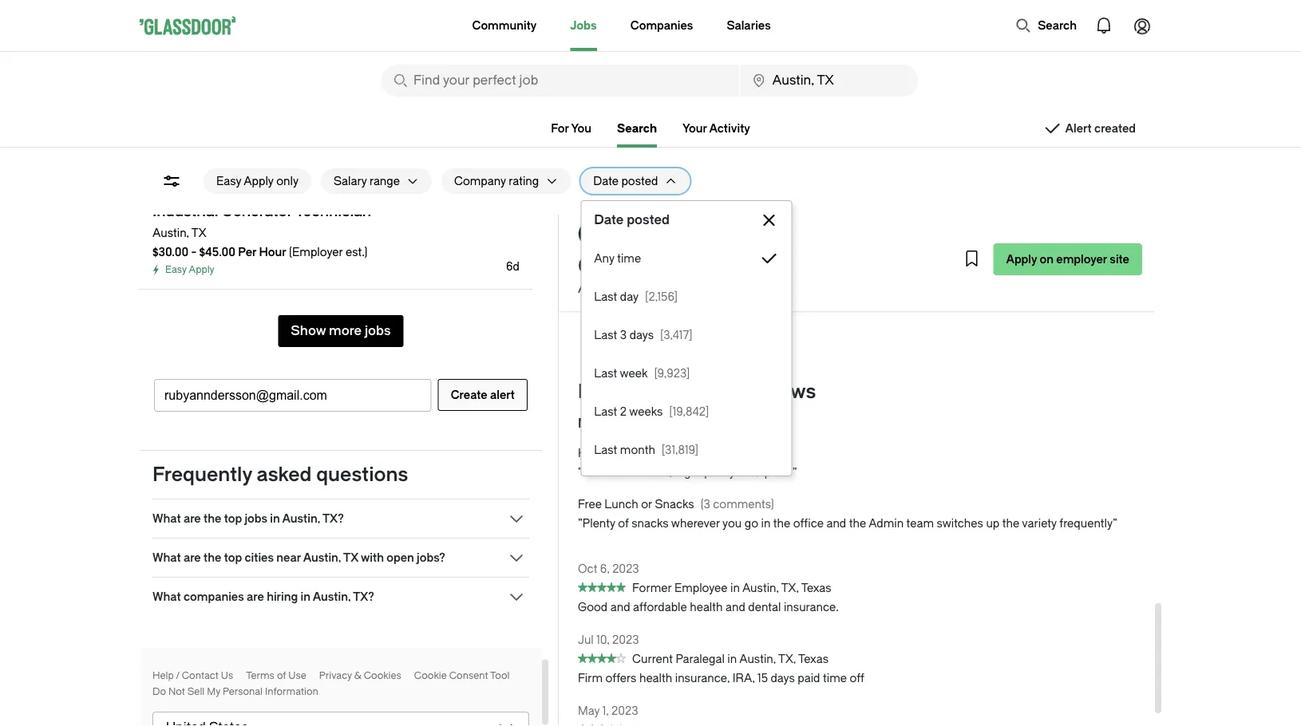 Task type: vqa. For each thing, say whether or not it's contained in the screenshot.


Task type: describe. For each thing, give the bounding box(es) containing it.
jul
[[578, 634, 594, 647]]

hiring
[[267, 590, 298, 604]]

company inside health savings account (hsa) dental insurance vision insurance retirement plan with up to 3% company match paid time off paid holidays paid parental leave
[[770, 281, 822, 295]]

search link
[[617, 122, 657, 148]]

1 vertical spatial date posted
[[594, 213, 670, 228]]

1 vertical spatial time
[[823, 673, 847, 686]]

health insurance (ppo or hdhp plans available)
[[610, 166, 864, 180]]

austin, up what are the top cities near austin, tx with open jobs?
[[282, 512, 320, 525]]

[3,417]
[[660, 329, 693, 342]]

last for last week [9,923]
[[594, 367, 617, 380]]

0 vertical spatial health
[[690, 602, 723, 615]]

what are the top jobs in austin, tx?
[[153, 512, 344, 525]]

austin, up the dental
[[743, 582, 779, 596]]

reviews
[[746, 381, 816, 403]]

not
[[168, 687, 185, 698]]

zinda law group, pllc logo image
[[579, 221, 604, 247]]

frequently asked questions
[[153, 464, 408, 486]]

cities
[[245, 551, 274, 565]]

insurance inside health insurance (4 comments) "it was a low cost, high quality ppo plan. "
[[616, 447, 668, 461]]

at
[[898, 205, 908, 218]]

$45.00
[[199, 246, 236, 259]]

with inside health savings account (hsa) dental insurance vision insurance retirement plan with up to 3% company match paid time off paid holidays paid parental leave
[[698, 281, 721, 295]]

the right cost
[[971, 205, 988, 218]]

hdhp
[[747, 166, 781, 180]]

dental
[[610, 243, 645, 256]]

Search location field
[[741, 65, 918, 97]]

2023 for former
[[613, 563, 639, 576]]

the right 'at'
[[911, 205, 928, 218]]

austin, inside austin, tx $30.00 - $45.00 per hour (employer est.)
[[153, 226, 189, 240]]

most commented
[[578, 416, 689, 431]]

2023 for current
[[612, 634, 639, 647]]

what are the top jobs in austin, tx? button
[[153, 509, 529, 529]]

1 vertical spatial posted
[[627, 213, 670, 228]]

to
[[740, 281, 750, 295]]

your
[[683, 122, 707, 135]]

2 horizontal spatial apply
[[1006, 253, 1037, 266]]

available
[[849, 205, 896, 218]]

any time
[[594, 252, 641, 265]]

date posted list box
[[581, 240, 791, 470]]

sell
[[187, 687, 205, 698]]

privacy
[[319, 671, 352, 682]]

salaries
[[727, 19, 771, 32]]

a
[[616, 467, 622, 480]]

search inside search button
[[1038, 19, 1077, 32]]

3 paid from the top
[[610, 339, 633, 352]]

plan.
[[765, 467, 790, 480]]

jobs
[[570, 19, 597, 32]]

austin, up the 15
[[740, 653, 776, 667]]

for you link
[[551, 122, 592, 135]]

most commented element
[[578, 445, 1143, 547]]

[2,156]
[[645, 290, 678, 303]]

privacy & cookies link
[[319, 671, 402, 682]]

[31,819]
[[662, 444, 699, 457]]

0 horizontal spatial of
[[277, 671, 286, 682]]

3%
[[753, 281, 768, 295]]

employer
[[1057, 253, 1108, 266]]

date posted button
[[581, 168, 658, 194]]

0 horizontal spatial and
[[611, 602, 630, 615]]

off
[[850, 673, 865, 686]]

near
[[276, 551, 301, 565]]

jobs
[[245, 512, 268, 525]]

10,
[[597, 634, 610, 647]]

for you
[[551, 122, 592, 135]]

privacy & cookies
[[319, 671, 402, 682]]

jobs?
[[417, 551, 445, 565]]

the inside dropdown button
[[204, 551, 221, 565]]

Enter email address email field
[[155, 380, 431, 411]]

your activity link
[[683, 122, 750, 135]]

firm offers health insurance, ira, 15 days paid time off
[[578, 673, 865, 686]]

month
[[620, 444, 655, 457]]

"
[[793, 467, 797, 480]]

jul 10, 2023
[[578, 634, 639, 647]]

community
[[472, 19, 537, 32]]

1 vertical spatial tx?
[[353, 590, 374, 604]]

vision
[[610, 262, 643, 275]]

status for 6,
[[578, 583, 626, 593]]

wherever
[[671, 518, 720, 531]]

and/or
[[755, 205, 790, 218]]

(3
[[701, 499, 710, 512]]

switches
[[937, 518, 984, 531]]

zinda law group, pllc
[[612, 227, 740, 240]]

&
[[354, 671, 361, 682]]

open
[[387, 551, 414, 565]]

apply for easy apply
[[189, 264, 215, 275]]

coverage for spouse and/or children is available at the cost of the employee.
[[642, 205, 1046, 218]]

salary range
[[334, 174, 400, 188]]

tool
[[490, 671, 510, 682]]

ppo
[[738, 467, 762, 480]]

insurance down zinda law group, pllc
[[648, 243, 700, 256]]

week
[[620, 367, 648, 380]]

last for last 3 days [3,417]
[[594, 329, 617, 342]]

comments) inside free lunch or snacks (3 comments) "plenty of snacks wherever you go in the office and the admin team switches up the variety frequently"
[[713, 499, 774, 512]]

personal
[[223, 687, 263, 698]]

last 3 days [3,417]
[[594, 329, 693, 342]]

time inside button
[[617, 252, 641, 265]]

last for last 2 weeks [19,842]
[[594, 405, 617, 418]]

what for what are the top cities near austin, tx with open jobs?
[[153, 551, 181, 565]]

questions
[[316, 464, 408, 486]]

zinda
[[612, 227, 642, 240]]

retirement
[[610, 281, 670, 295]]

(4
[[675, 447, 684, 461]]

most
[[578, 416, 610, 431]]

0 horizontal spatial employee
[[578, 381, 671, 403]]

with inside dropdown button
[[361, 551, 384, 565]]

for
[[696, 205, 711, 218]]

1 vertical spatial days
[[771, 673, 795, 686]]

2 vertical spatial 2023
[[612, 705, 639, 718]]

[9,923]
[[654, 367, 690, 380]]

0 horizontal spatial tx?
[[323, 512, 344, 525]]

cost,
[[646, 467, 672, 480]]

none field the search location
[[741, 65, 918, 97]]

up inside free lunch or snacks (3 comments) "plenty of snacks wherever you go in the office and the admin team switches up the variety frequently"
[[986, 518, 1000, 531]]

per
[[238, 246, 256, 259]]

you
[[571, 122, 592, 135]]

asked
[[257, 464, 312, 486]]

cost
[[931, 205, 954, 218]]

0 vertical spatial or
[[733, 166, 744, 180]]

use
[[288, 671, 306, 682]]

cookie consent tool do not sell my personal information
[[153, 671, 510, 698]]

are for what are the top cities near austin, tx with open jobs?
[[184, 551, 201, 565]]

(employer
[[289, 246, 343, 259]]

employee benefit reviews
[[578, 381, 816, 403]]

chief legal officer austin, tx
[[578, 253, 783, 296]]

none field search keyword
[[382, 65, 739, 97]]

on
[[1040, 253, 1054, 266]]

what companies are hiring in austin, tx?
[[153, 590, 374, 604]]

apply on employer site button
[[994, 244, 1143, 275]]



Task type: locate. For each thing, give the bounding box(es) containing it.
4 last from the top
[[594, 405, 617, 418]]

0 vertical spatial what
[[153, 512, 181, 525]]

spouse
[[714, 205, 753, 218]]

are for what are the top jobs in austin, tx?
[[184, 512, 201, 525]]

good and affordable health and dental insurance.
[[578, 602, 839, 615]]

information
[[265, 687, 318, 698]]

go
[[745, 518, 759, 531]]

last left day
[[594, 290, 617, 303]]

1 top from the top
[[224, 512, 242, 525]]

what companies are hiring in austin, tx? button
[[153, 588, 529, 607]]

admin
[[869, 518, 904, 531]]

2 paid from the top
[[610, 320, 633, 333]]

last up was
[[594, 444, 617, 457]]

is
[[838, 205, 847, 218]]

apply for easy apply only
[[244, 174, 274, 188]]

community link
[[472, 0, 537, 51]]

range
[[370, 174, 400, 188]]

and right office
[[827, 518, 847, 531]]

0 vertical spatial date
[[593, 174, 619, 188]]

2023 right 6,
[[613, 563, 639, 576]]

0 vertical spatial up
[[723, 281, 737, 295]]

good
[[578, 602, 608, 615]]

are up companies
[[184, 551, 201, 565]]

or inside free lunch or snacks (3 comments) "plenty of snacks wherever you go in the office and the admin team switches up the variety frequently"
[[641, 499, 652, 512]]

austin,
[[153, 226, 189, 240], [578, 281, 620, 296], [282, 512, 320, 525], [303, 551, 341, 565], [743, 582, 779, 596], [313, 590, 351, 604], [740, 653, 776, 667]]

days inside date posted list box
[[630, 329, 654, 342]]

0 vertical spatial tx
[[192, 226, 206, 240]]

dental
[[748, 602, 781, 615]]

tx down 'what are the top jobs in austin, tx?' dropdown button
[[343, 551, 358, 565]]

/
[[176, 671, 179, 682]]

any time button
[[581, 240, 791, 278]]

1 horizontal spatial tx
[[343, 551, 358, 565]]

1 none field from the left
[[382, 65, 739, 97]]

1 paid from the top
[[610, 301, 633, 314]]

of
[[957, 205, 968, 218], [618, 518, 629, 531], [277, 671, 286, 682]]

1 horizontal spatial with
[[698, 281, 721, 295]]

close dropdown image
[[760, 211, 779, 230]]

of right cost
[[957, 205, 968, 218]]

date posted inside dropdown button
[[593, 174, 658, 188]]

1 status from the top
[[578, 583, 626, 593]]

top
[[224, 512, 242, 525], [224, 551, 242, 565]]

1 vertical spatial health
[[640, 673, 673, 686]]

5 last from the top
[[594, 444, 617, 457]]

top inside dropdown button
[[224, 512, 242, 525]]

health up was
[[578, 447, 613, 461]]

texas for former employee in austin, tx, texas
[[801, 582, 832, 596]]

top inside dropdown button
[[224, 551, 242, 565]]

us
[[221, 671, 233, 682]]

None button
[[153, 712, 529, 727]]

texas for current paralegal in austin, tx, texas
[[798, 653, 829, 667]]

easy for easy apply
[[165, 264, 187, 275]]

are left hiring
[[247, 590, 264, 604]]

1 vertical spatial up
[[986, 518, 1000, 531]]

the left jobs
[[204, 512, 221, 525]]

0 horizontal spatial tx
[[192, 226, 206, 240]]

with left open
[[361, 551, 384, 565]]

comments) up go
[[713, 499, 774, 512]]

0 vertical spatial paid
[[610, 301, 633, 314]]

1 vertical spatial employee
[[675, 582, 728, 596]]

the left office
[[774, 518, 791, 531]]

0 vertical spatial comments)
[[687, 447, 748, 461]]

3 last from the top
[[594, 367, 617, 380]]

status for 10,
[[578, 654, 626, 664]]

texas up insurance.
[[801, 582, 832, 596]]

of left use
[[277, 671, 286, 682]]

company rating
[[454, 174, 539, 188]]

days right the 15
[[771, 673, 795, 686]]

0 vertical spatial search
[[1038, 19, 1077, 32]]

paid up week
[[610, 339, 633, 352]]

1 vertical spatial status
[[578, 654, 626, 664]]

1 vertical spatial comments)
[[713, 499, 774, 512]]

1 horizontal spatial easy
[[216, 174, 241, 188]]

$30.00
[[153, 246, 189, 259]]

cookies
[[364, 671, 402, 682]]

Search keyword field
[[382, 65, 739, 97]]

2023 right 10,
[[612, 634, 639, 647]]

tx, for insurance.
[[782, 582, 799, 596]]

tx down vision
[[623, 281, 640, 296]]

health for health savings account (hsa) dental insurance vision insurance retirement plan with up to 3% company match paid time off paid holidays paid parental leave
[[610, 224, 645, 237]]

1 horizontal spatial and
[[726, 602, 746, 615]]

tx up -
[[192, 226, 206, 240]]

2 status from the top
[[578, 654, 626, 664]]

frequently"
[[1060, 518, 1118, 531]]

contact
[[182, 671, 219, 682]]

0 vertical spatial days
[[630, 329, 654, 342]]

tx inside dropdown button
[[343, 551, 358, 565]]

easy down $30.00
[[165, 264, 187, 275]]

the inside dropdown button
[[204, 512, 221, 525]]

coverage
[[642, 205, 694, 218]]

1 horizontal spatial of
[[618, 518, 629, 531]]

0 vertical spatial posted
[[622, 174, 658, 188]]

last left week
[[594, 367, 617, 380]]

1 vertical spatial or
[[641, 499, 652, 512]]

1 horizontal spatial time
[[823, 673, 847, 686]]

1 vertical spatial texas
[[798, 653, 829, 667]]

company rating button
[[442, 168, 539, 194]]

insurance up coverage
[[648, 166, 700, 180]]

for
[[551, 122, 569, 135]]

0 vertical spatial top
[[224, 512, 242, 525]]

in inside free lunch or snacks (3 comments) "plenty of snacks wherever you go in the office and the admin team switches up the variety frequently"
[[761, 518, 771, 531]]

in
[[270, 512, 280, 525], [761, 518, 771, 531], [731, 582, 740, 596], [301, 590, 311, 604], [728, 653, 737, 667]]

tx?
[[323, 512, 344, 525], [353, 590, 374, 604]]

2 vertical spatial paid
[[610, 339, 633, 352]]

are down frequently at the bottom left of page
[[184, 512, 201, 525]]

last for last month [31,819]
[[594, 444, 617, 457]]

tx? down what are the top cities near austin, tx with open jobs? dropdown button
[[353, 590, 374, 604]]

and down the 5.0 stars out of 5 image
[[611, 602, 630, 615]]

1 horizontal spatial search
[[1038, 19, 1077, 32]]

salary range button
[[321, 168, 400, 194]]

or right the "(ppo"
[[733, 166, 744, 180]]

you
[[723, 518, 742, 531]]

the left variety
[[1003, 518, 1020, 531]]

2 none field from the left
[[741, 65, 918, 97]]

health inside health insurance (4 comments) "it was a low cost, high quality ppo plan. "
[[578, 447, 613, 461]]

austin, tx $30.00 - $45.00 per hour (employer est.)
[[153, 226, 368, 259]]

health down the current
[[640, 673, 673, 686]]

tx,
[[782, 582, 799, 596], [779, 653, 796, 667]]

0 horizontal spatial apply
[[189, 264, 215, 275]]

austin, up $30.00
[[153, 226, 189, 240]]

0 horizontal spatial none field
[[382, 65, 739, 97]]

0 vertical spatial are
[[184, 512, 201, 525]]

in up firm offers health insurance, ira, 15 days paid time off
[[728, 653, 737, 667]]

austin, inside dropdown button
[[303, 551, 341, 565]]

date up dental
[[594, 213, 624, 228]]

any
[[594, 252, 615, 265]]

1 vertical spatial top
[[224, 551, 242, 565]]

0 vertical spatial status
[[578, 583, 626, 593]]

1 horizontal spatial up
[[986, 518, 1000, 531]]

activity
[[709, 122, 750, 135]]

last for last day [2,156]
[[594, 290, 617, 303]]

are inside dropdown button
[[184, 551, 201, 565]]

1 horizontal spatial employee
[[675, 582, 728, 596]]

top for cities
[[224, 551, 242, 565]]

days right 3
[[630, 329, 654, 342]]

what for what companies are hiring in austin, tx?
[[153, 590, 181, 604]]

in right go
[[761, 518, 771, 531]]

3.0 stars out of 5 image
[[578, 723, 626, 727]]

1 horizontal spatial company
[[770, 281, 822, 295]]

terms
[[246, 671, 275, 682]]

companies
[[631, 19, 693, 32]]

consent
[[449, 671, 488, 682]]

0 vertical spatial employee
[[578, 381, 671, 403]]

0 vertical spatial of
[[957, 205, 968, 218]]

insurance up the 'plan'
[[646, 262, 698, 275]]

1 vertical spatial with
[[361, 551, 384, 565]]

1 vertical spatial tx
[[623, 281, 640, 296]]

and inside free lunch or snacks (3 comments) "plenty of snacks wherever you go in the office and the admin team switches up the variety frequently"
[[827, 518, 847, 531]]

1 vertical spatial 2023
[[612, 634, 639, 647]]

oct
[[578, 563, 598, 576]]

date posted down search link at top
[[593, 174, 658, 188]]

1 horizontal spatial none field
[[741, 65, 918, 97]]

2 horizontal spatial and
[[827, 518, 847, 531]]

2 top from the top
[[224, 551, 242, 565]]

2 vertical spatial what
[[153, 590, 181, 604]]

2 vertical spatial of
[[277, 671, 286, 682]]

up left to
[[723, 281, 737, 295]]

office
[[794, 518, 824, 531]]

2 vertical spatial are
[[247, 590, 264, 604]]

1 vertical spatial what
[[153, 551, 181, 565]]

only
[[276, 174, 299, 188]]

company right '3%' in the right top of the page
[[770, 281, 822, 295]]

and down former employee in austin, tx, texas
[[726, 602, 746, 615]]

0 vertical spatial with
[[698, 281, 721, 295]]

austin, inside chief legal officer austin, tx
[[578, 281, 620, 296]]

health insurance (4 comments) "it was a low cost, high quality ppo plan. "
[[578, 447, 797, 480]]

2 what from the top
[[153, 551, 181, 565]]

1 vertical spatial easy
[[165, 264, 187, 275]]

status down 10,
[[578, 654, 626, 664]]

2 vertical spatial tx
[[343, 551, 358, 565]]

help / contact us link
[[153, 671, 233, 682]]

0 vertical spatial easy
[[216, 174, 241, 188]]

rating
[[509, 174, 539, 188]]

health for health insurance (ppo or hdhp plans available)
[[610, 166, 645, 180]]

current paralegal in austin, tx, texas
[[632, 653, 829, 667]]

status down 6,
[[578, 583, 626, 593]]

4.0 stars out of 5 image
[[578, 652, 626, 667]]

last left 2
[[594, 405, 617, 418]]

tx inside austin, tx $30.00 - $45.00 per hour (employer est.)
[[192, 226, 206, 240]]

available)
[[815, 166, 864, 180]]

savings
[[648, 224, 690, 237]]

None field
[[382, 65, 739, 97], [741, 65, 918, 97]]

date inside dropdown button
[[593, 174, 619, 188]]

health savings account (hsa) dental insurance vision insurance retirement plan with up to 3% company match paid time off paid holidays paid parental leave
[[610, 224, 858, 352]]

last week [9,923]
[[594, 367, 690, 380]]

1 horizontal spatial days
[[771, 673, 795, 686]]

was
[[592, 467, 613, 480]]

last
[[594, 290, 617, 303], [594, 329, 617, 342], [594, 367, 617, 380], [594, 405, 617, 418], [594, 444, 617, 457]]

variety
[[1022, 518, 1057, 531]]

comments) up 'quality'
[[687, 447, 748, 461]]

in right jobs
[[270, 512, 280, 525]]

pllc
[[709, 227, 740, 240]]

date posted up dental
[[594, 213, 670, 228]]

of down lunch
[[618, 518, 629, 531]]

2 horizontal spatial of
[[957, 205, 968, 218]]

insurance up low
[[616, 447, 668, 461]]

3 what from the top
[[153, 590, 181, 604]]

frequently
[[153, 464, 252, 486]]

austin, down what are the top cities near austin, tx with open jobs? dropdown button
[[313, 590, 351, 604]]

0 horizontal spatial time
[[617, 252, 641, 265]]

date up zinda law group, pllc logo
[[593, 174, 619, 188]]

easy inside button
[[216, 174, 241, 188]]

0 vertical spatial time
[[617, 252, 641, 265]]

of inside free lunch or snacks (3 comments) "plenty of snacks wherever you go in the office and the admin team switches up the variety frequently"
[[618, 518, 629, 531]]

easy for easy apply only
[[216, 174, 241, 188]]

0 horizontal spatial search
[[617, 122, 657, 135]]

apply down -
[[189, 264, 215, 275]]

0 vertical spatial tx,
[[782, 582, 799, 596]]

1 last from the top
[[594, 290, 617, 303]]

time left off
[[823, 673, 847, 686]]

1 vertical spatial tx,
[[779, 653, 796, 667]]

up inside health savings account (hsa) dental insurance vision insurance retirement plan with up to 3% company match paid time off paid holidays paid parental leave
[[723, 281, 737, 295]]

0 horizontal spatial up
[[723, 281, 737, 295]]

austin, down the chief
[[578, 281, 620, 296]]

in up good and affordable health and dental insurance.
[[731, 582, 740, 596]]

2 vertical spatial health
[[578, 447, 613, 461]]

tx, up insurance.
[[782, 582, 799, 596]]

0 vertical spatial company
[[454, 174, 506, 188]]

top left cities
[[224, 551, 242, 565]]

the
[[911, 205, 928, 218], [971, 205, 988, 218], [204, 512, 221, 525], [774, 518, 791, 531], [849, 518, 866, 531], [1003, 518, 1020, 531], [204, 551, 221, 565]]

company left rating
[[454, 174, 506, 188]]

are
[[184, 512, 201, 525], [184, 551, 201, 565], [247, 590, 264, 604]]

0 vertical spatial 2023
[[613, 563, 639, 576]]

posted inside dropdown button
[[622, 174, 658, 188]]

children
[[793, 205, 835, 218]]

0 horizontal spatial days
[[630, 329, 654, 342]]

1 vertical spatial health
[[610, 224, 645, 237]]

site
[[1110, 253, 1130, 266]]

1 vertical spatial paid
[[610, 320, 633, 333]]

health down search link at top
[[610, 166, 645, 180]]

1 what from the top
[[153, 512, 181, 525]]

0 vertical spatial tx?
[[323, 512, 344, 525]]

snacks
[[632, 518, 669, 531]]

tx? up what are the top cities near austin, tx with open jobs? dropdown button
[[323, 512, 344, 525]]

paid down day
[[610, 320, 633, 333]]

employee up 2
[[578, 381, 671, 403]]

0 horizontal spatial or
[[641, 499, 652, 512]]

with right the 'plan'
[[698, 281, 721, 295]]

0 vertical spatial date posted
[[593, 174, 658, 188]]

tx, down the dental
[[779, 653, 796, 667]]

insurance.
[[784, 602, 839, 615]]

1 vertical spatial search
[[617, 122, 657, 135]]

or
[[733, 166, 744, 180], [641, 499, 652, 512]]

0 horizontal spatial easy
[[165, 264, 187, 275]]

2 horizontal spatial tx
[[623, 281, 640, 296]]

quality
[[700, 467, 735, 480]]

health for health insurance (4 comments) "it was a low cost, high quality ppo plan. "
[[578, 447, 613, 461]]

paid down retirement
[[610, 301, 633, 314]]

2023 right the 1,
[[612, 705, 639, 718]]

salaries link
[[727, 0, 771, 51]]

0 vertical spatial texas
[[801, 582, 832, 596]]

legal
[[642, 253, 702, 280]]

tx, for days
[[779, 653, 796, 667]]

company inside dropdown button
[[454, 174, 506, 188]]

tx inside chief legal officer austin, tx
[[623, 281, 640, 296]]

easy right open filter menu image
[[216, 174, 241, 188]]

comments) inside health insurance (4 comments) "it was a low cost, high quality ppo plan. "
[[687, 447, 748, 461]]

austin, right near
[[303, 551, 341, 565]]

1 vertical spatial date
[[594, 213, 624, 228]]

the left 'admin'
[[849, 518, 866, 531]]

health up dental
[[610, 224, 645, 237]]

employee up good and affordable health and dental insurance.
[[675, 582, 728, 596]]

texas up paid in the bottom of the page
[[798, 653, 829, 667]]

status
[[578, 583, 626, 593], [578, 654, 626, 664]]

chief
[[578, 253, 636, 280]]

what for what are the top jobs in austin, tx?
[[153, 512, 181, 525]]

last left 3
[[594, 329, 617, 342]]

day
[[620, 290, 639, 303]]

team
[[907, 518, 934, 531]]

5.0 stars out of 5 image
[[578, 581, 626, 596]]

0 vertical spatial health
[[610, 166, 645, 180]]

2023
[[613, 563, 639, 576], [612, 634, 639, 647], [612, 705, 639, 718]]

top for jobs
[[224, 512, 242, 525]]

"plenty
[[578, 518, 615, 531]]

0 horizontal spatial company
[[454, 174, 506, 188]]

offers
[[606, 673, 637, 686]]

health inside health savings account (hsa) dental insurance vision insurance retirement plan with up to 3% company match paid time off paid holidays paid parental leave
[[610, 224, 645, 237]]

law
[[645, 227, 667, 240]]

1 horizontal spatial health
[[690, 602, 723, 615]]

easy apply only
[[216, 174, 299, 188]]

texas
[[801, 582, 832, 596], [798, 653, 829, 667]]

apply left only
[[244, 174, 274, 188]]

high
[[675, 467, 698, 480]]

1 vertical spatial of
[[618, 518, 629, 531]]

2 last from the top
[[594, 329, 617, 342]]

apply left on
[[1006, 253, 1037, 266]]

up right switches
[[986, 518, 1000, 531]]

the up companies
[[204, 551, 221, 565]]

0 horizontal spatial health
[[640, 673, 673, 686]]

health down former employee in austin, tx, texas
[[690, 602, 723, 615]]

health
[[610, 166, 645, 180], [610, 224, 645, 237], [578, 447, 613, 461]]

1 vertical spatial are
[[184, 551, 201, 565]]

what inside dropdown button
[[153, 551, 181, 565]]

1 horizontal spatial or
[[733, 166, 744, 180]]

time right any
[[617, 252, 641, 265]]

open filter menu image
[[162, 172, 181, 191]]

0 horizontal spatial with
[[361, 551, 384, 565]]

1 vertical spatial company
[[770, 281, 822, 295]]

(ppo
[[703, 166, 730, 180]]

current
[[632, 653, 673, 667]]

1 horizontal spatial tx?
[[353, 590, 374, 604]]

ira,
[[733, 673, 755, 686]]

in right hiring
[[301, 590, 311, 604]]

top left jobs
[[224, 512, 242, 525]]

1 horizontal spatial apply
[[244, 174, 274, 188]]

your activity
[[683, 122, 750, 135]]

or up the snacks
[[641, 499, 652, 512]]



